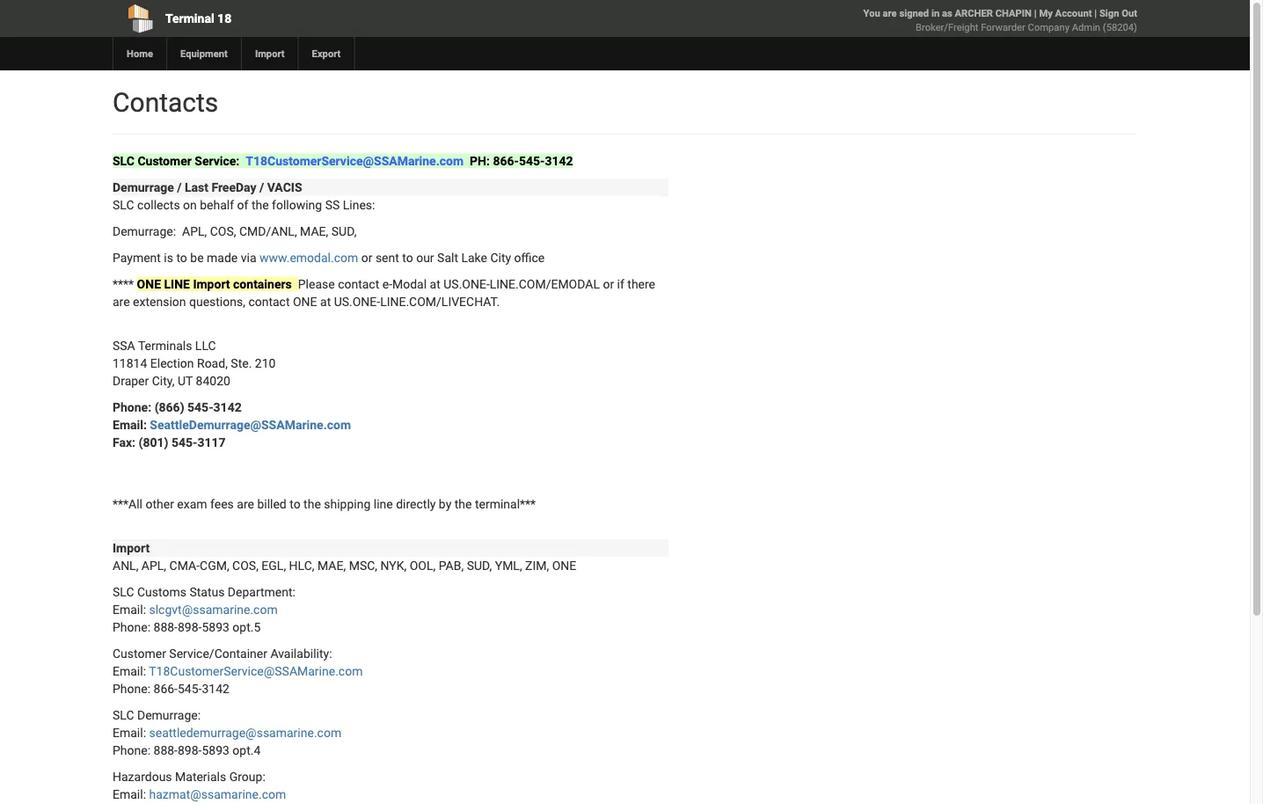 Task type: locate. For each thing, give the bounding box(es) containing it.
email: down demurrage:
[[113, 726, 146, 740]]

at
[[430, 277, 441, 291], [320, 294, 331, 309]]

0 vertical spatial apl,
[[182, 224, 207, 238]]

mae, up 'www.emodal.com'
[[300, 224, 329, 238]]

sign out link
[[1100, 7, 1138, 19]]

www.emodal.com
[[260, 250, 358, 265]]

1 horizontal spatial contact
[[338, 277, 380, 291]]

demurrage / last freeday / vacis
[[113, 180, 302, 194]]

898- up materials
[[178, 743, 202, 758]]

1 horizontal spatial at
[[430, 277, 441, 291]]

cma-
[[169, 558, 200, 573]]

0 horizontal spatial |
[[1035, 7, 1037, 19]]

866- up demurrage:
[[154, 682, 178, 696]]

2 horizontal spatial the
[[455, 497, 472, 511]]

1 horizontal spatial or
[[603, 277, 614, 291]]

slc down anl,
[[113, 585, 134, 599]]

mae, right hlc, in the bottom of the page
[[318, 558, 346, 573]]

t18customerservice@ssamarine.com link up lines:
[[246, 154, 464, 168]]

phone: inside slc customs status department: email: slcgvt@ssamarine.com phone: 888-898-5893 opt.5
[[113, 620, 151, 635]]

1 | from the left
[[1035, 7, 1037, 19]]

1 vertical spatial at
[[320, 294, 331, 309]]

11814
[[113, 356, 147, 370]]

0 vertical spatial us.one-
[[444, 277, 490, 291]]

0 horizontal spatial sud,
[[332, 224, 357, 238]]

import
[[255, 48, 285, 59], [193, 277, 230, 291], [113, 541, 150, 555]]

slc left demurrage:
[[113, 708, 134, 723]]

slc up demurrage
[[113, 154, 135, 168]]

0 vertical spatial 898-
[[178, 620, 202, 635]]

1 horizontal spatial one
[[293, 294, 317, 309]]

3 slc from the top
[[113, 585, 134, 599]]

2 898- from the top
[[178, 743, 202, 758]]

0 vertical spatial t18customerservice@ssamarine.com link
[[246, 154, 464, 168]]

1 vertical spatial 866-
[[154, 682, 178, 696]]

0 horizontal spatial to
[[176, 250, 187, 265]]

545-
[[519, 154, 545, 168], [187, 400, 213, 414], [172, 435, 198, 450], [178, 682, 202, 696]]

import up questions,
[[193, 277, 230, 291]]

2 / from the left
[[260, 180, 264, 194]]

1 horizontal spatial import
[[193, 277, 230, 291]]

cos, left egl,
[[232, 558, 259, 573]]

210
[[255, 356, 276, 370]]

materials
[[175, 770, 226, 784]]

email: up demurrage:
[[113, 664, 146, 679]]

slc inside slc customs status department: email: slcgvt@ssamarine.com phone: 888-898-5893 opt.5
[[113, 585, 134, 599]]

1 vertical spatial 5893
[[202, 743, 230, 758]]

888-
[[154, 620, 178, 635], [154, 743, 178, 758]]

slc inside "slc demurrage: email: seattledemurrage@ssamarine.com phone: 888-898-5893 opt.4"
[[113, 708, 134, 723]]

2 horizontal spatial import
[[255, 48, 285, 59]]

1 vertical spatial t18customerservice@ssamarine.com
[[149, 664, 363, 679]]

contact down containers
[[249, 294, 290, 309]]

1 vertical spatial us.one-
[[334, 294, 380, 309]]

contacts
[[113, 87, 218, 118]]

or inside please contact e-modal at us.one-line.com/emodal or if there are extension questions, contact one at us.one-line.com/livechat.
[[603, 277, 614, 291]]

2 phone: from the top
[[113, 620, 151, 635]]

0 vertical spatial 866-
[[493, 154, 519, 168]]

t18customerservice@ssamarine.com down /container
[[149, 664, 363, 679]]

3 email: from the top
[[113, 664, 146, 679]]

5893 up materials
[[202, 743, 230, 758]]

545- up demurrage:
[[178, 682, 202, 696]]

terminal
[[165, 11, 214, 26]]

0 vertical spatial import
[[255, 48, 285, 59]]

to
[[176, 250, 187, 265], [402, 250, 413, 265], [290, 497, 301, 511]]

city,
[[152, 374, 175, 388]]

email: up fax:
[[113, 418, 147, 432]]

email: inside slc customs status department: email: slcgvt@ssamarine.com phone: 888-898-5893 opt.5
[[113, 602, 146, 617]]

import link
[[241, 37, 298, 70]]

one down please
[[293, 294, 317, 309]]

0 horizontal spatial us.one-
[[334, 294, 380, 309]]

the
[[252, 198, 269, 212], [304, 497, 321, 511], [455, 497, 472, 511]]

to right is
[[176, 250, 187, 265]]

2 slc from the top
[[113, 198, 134, 212]]

are
[[883, 7, 897, 19], [113, 294, 130, 309]]

2 5893 from the top
[[202, 743, 230, 758]]

1 horizontal spatial sud,
[[467, 558, 492, 573]]

payment is to be made via www.emodal.com or sent to our salt lake city office
[[113, 250, 545, 265]]

slc for slc customer service: t18customerservice@ssamarine.com ph: 866-545-3142
[[113, 154, 135, 168]]

to left our
[[402, 250, 413, 265]]

2 | from the left
[[1095, 7, 1097, 19]]

phone: up demurrage:
[[113, 682, 151, 696]]

one right zim,
[[552, 558, 577, 573]]

5893 down the slcgvt@ssamarine.com
[[202, 620, 230, 635]]

mae,
[[300, 224, 329, 238], [318, 558, 346, 573]]

or left 'sent'
[[361, 250, 373, 265]]

sent
[[376, 250, 399, 265]]

4 email: from the top
[[113, 726, 146, 740]]

3142
[[545, 154, 573, 168], [213, 400, 242, 414], [202, 682, 230, 696]]

| left my
[[1035, 7, 1037, 19]]

archer
[[955, 7, 993, 19]]

shipping
[[324, 497, 371, 511]]

demurrage:
[[137, 708, 201, 723]]

hazmat@ssamarine.com
[[149, 787, 286, 802]]

signed
[[900, 7, 929, 19]]

545- right (801)
[[172, 435, 198, 450]]

1 vertical spatial 3142
[[213, 400, 242, 414]]

2 888- from the top
[[154, 743, 178, 758]]

|
[[1035, 7, 1037, 19], [1095, 7, 1097, 19]]

customer up demurrage
[[138, 154, 192, 168]]

our
[[416, 250, 434, 265]]

5893 inside slc customs status department: email: slcgvt@ssamarine.com phone: 888-898-5893 opt.5
[[202, 620, 230, 635]]

one inside please contact e-modal at us.one-line.com/emodal or if there are extension questions, contact one at us.one-line.com/livechat.
[[293, 294, 317, 309]]

1 vertical spatial 898-
[[178, 743, 202, 758]]

2 horizontal spatial one
[[552, 558, 577, 573]]

import left export 'link'
[[255, 48, 285, 59]]

0 vertical spatial 5893
[[202, 620, 230, 635]]

anl, apl, cma-cgm, cos, egl, hlc, mae, msc, nyk, ool, pab, sud, yml, zim, one
[[113, 558, 577, 573]]

3142 inside phone: (866) 545-3142 email: seattledemurrage@ssamarine.com fax: (801) 545-3117
[[213, 400, 242, 414]]

866-
[[493, 154, 519, 168], [154, 682, 178, 696]]

hazardous
[[113, 770, 172, 784]]

3142 up seattledemurrage@ssamarine.com link
[[213, 400, 242, 414]]

or for sent
[[361, 250, 373, 265]]

us.one- down please
[[334, 294, 380, 309]]

phone: inside customer service /container availability: email: t18customerservice@ssamarine.com phone: 866-545-3142
[[113, 682, 151, 696]]

1 email: from the top
[[113, 418, 147, 432]]

1 vertical spatial or
[[603, 277, 614, 291]]

0 horizontal spatial are
[[113, 294, 130, 309]]

broker/freight
[[916, 22, 979, 33]]

sign
[[1100, 7, 1120, 19]]

contact
[[338, 277, 380, 291], [249, 294, 290, 309]]

are right you on the right top
[[883, 7, 897, 19]]

0 horizontal spatial /
[[177, 180, 182, 194]]

| left the sign
[[1095, 7, 1097, 19]]

phone: inside phone: (866) 545-3142 email: seattledemurrage@ssamarine.com fax: (801) 545-3117
[[113, 400, 151, 414]]

following
[[272, 198, 322, 212]]

/ left last in the top of the page
[[177, 180, 182, 194]]

are inside please contact e-modal at us.one-line.com/emodal or if there are extension questions, contact one at us.one-line.com/livechat.
[[113, 294, 130, 309]]

1 horizontal spatial /
[[260, 180, 264, 194]]

the right of
[[252, 198, 269, 212]]

equipment
[[180, 48, 228, 59]]

888- up hazardous
[[154, 743, 178, 758]]

be
[[190, 250, 204, 265]]

1 5893 from the top
[[202, 620, 230, 635]]

898- up service
[[178, 620, 202, 635]]

0 horizontal spatial 866-
[[154, 682, 178, 696]]

4 phone: from the top
[[113, 743, 151, 758]]

forwarder
[[981, 22, 1026, 33]]

to right 'billed'
[[290, 497, 301, 511]]

in
[[932, 7, 940, 19]]

contact left e-
[[338, 277, 380, 291]]

1 vertical spatial 888-
[[154, 743, 178, 758]]

1 vertical spatial customer
[[113, 646, 166, 661]]

home link
[[113, 37, 166, 70]]

4 slc from the top
[[113, 708, 134, 723]]

slc
[[113, 154, 135, 168], [113, 198, 134, 212], [113, 585, 134, 599], [113, 708, 134, 723]]

1 vertical spatial one
[[293, 294, 317, 309]]

898- inside slc customs status department: email: slcgvt@ssamarine.com phone: 888-898-5893 opt.5
[[178, 620, 202, 635]]

or left if
[[603, 277, 614, 291]]

phone: (866) 545-3142 email: seattledemurrage@ssamarine.com fax: (801) 545-3117
[[113, 400, 351, 450]]

t18customerservice@ssamarine.com up lines:
[[246, 154, 464, 168]]

0 vertical spatial 3142
[[545, 154, 573, 168]]

apl, up customs
[[142, 558, 166, 573]]

1 vertical spatial are
[[113, 294, 130, 309]]

email: down hazardous
[[113, 787, 146, 802]]

sud, down ss
[[332, 224, 357, 238]]

5893 inside "slc demurrage: email: seattledemurrage@ssamarine.com phone: 888-898-5893 opt.4"
[[202, 743, 230, 758]]

demurrage:  apl, cos, cmd/anl, mae, sud,
[[113, 224, 357, 238]]

0 vertical spatial or
[[361, 250, 373, 265]]

2 email: from the top
[[113, 602, 146, 617]]

the left shipping
[[304, 497, 321, 511]]

cmd/anl,
[[239, 224, 297, 238]]

1 slc from the top
[[113, 154, 135, 168]]

salt
[[437, 250, 458, 265]]

3142 down /container
[[202, 682, 230, 696]]

email: inside customer service /container availability: email: t18customerservice@ssamarine.com phone: 866-545-3142
[[113, 664, 146, 679]]

0 vertical spatial at
[[430, 277, 441, 291]]

customer
[[138, 154, 192, 168], [113, 646, 166, 661]]

0 horizontal spatial or
[[361, 250, 373, 265]]

line.com/emodal
[[490, 277, 600, 291]]

home
[[127, 48, 153, 59]]

on
[[183, 198, 197, 212]]

customer left service
[[113, 646, 166, 661]]

sud, right pab,
[[467, 558, 492, 573]]

1 horizontal spatial are
[[883, 7, 897, 19]]

at up line.com/livechat.
[[430, 277, 441, 291]]

0 horizontal spatial one
[[137, 277, 161, 291]]

5 email: from the top
[[113, 787, 146, 802]]

import up anl,
[[113, 541, 150, 555]]

3142 inside customer service /container availability: email: t18customerservice@ssamarine.com phone: 866-545-3142
[[202, 682, 230, 696]]

1 horizontal spatial apl,
[[182, 224, 207, 238]]

phone: up hazardous
[[113, 743, 151, 758]]

888- inside "slc demurrage: email: seattledemurrage@ssamarine.com phone: 888-898-5893 opt.4"
[[154, 743, 178, 758]]

road,
[[197, 356, 228, 370]]

service
[[169, 646, 209, 661]]

(58204)
[[1103, 22, 1138, 33]]

phone: down 'draper'
[[113, 400, 151, 414]]

payment
[[113, 250, 161, 265]]

1 vertical spatial contact
[[249, 294, 290, 309]]

1 horizontal spatial the
[[304, 497, 321, 511]]

1 phone: from the top
[[113, 400, 151, 414]]

(801)
[[139, 435, 168, 450]]

545- right ph:
[[519, 154, 545, 168]]

email: inside phone: (866) 545-3142 email: seattledemurrage@ssamarine.com fax: (801) 545-3117
[[113, 418, 147, 432]]

are inside you are signed in as archer chapin | my account | sign out broker/freight forwarder company admin (58204)
[[883, 7, 897, 19]]

1 898- from the top
[[178, 620, 202, 635]]

hazmat@ssamarine.com link
[[149, 787, 286, 802]]

t18customerservice@ssamarine.com link
[[246, 154, 464, 168], [149, 664, 363, 679]]

3142 right ph:
[[545, 154, 573, 168]]

/ left vacis on the left
[[260, 180, 264, 194]]

0 vertical spatial 888-
[[154, 620, 178, 635]]

866- right ph:
[[493, 154, 519, 168]]

0 vertical spatial one
[[137, 277, 161, 291]]

the right by
[[455, 497, 472, 511]]

0 vertical spatial are
[[883, 7, 897, 19]]

phone: down customs
[[113, 620, 151, 635]]

email: down customs
[[113, 602, 146, 617]]

are down ****
[[113, 294, 130, 309]]

at down please
[[320, 294, 331, 309]]

slc customs status department: email: slcgvt@ssamarine.com phone: 888-898-5893 opt.5
[[113, 585, 296, 635]]

1 horizontal spatial |
[[1095, 7, 1097, 19]]

t18customerservice@ssamarine.com link down /container
[[149, 664, 363, 679]]

ss
[[325, 198, 340, 212]]

email: for customer
[[113, 664, 146, 679]]

ut
[[178, 374, 193, 388]]

or
[[361, 250, 373, 265], [603, 277, 614, 291]]

if
[[617, 277, 625, 291]]

phone:
[[113, 400, 151, 414], [113, 620, 151, 635], [113, 682, 151, 696], [113, 743, 151, 758]]

slc down demurrage
[[113, 198, 134, 212]]

of
[[237, 198, 249, 212]]

3 phone: from the top
[[113, 682, 151, 696]]

email: inside "slc demurrage: email: seattledemurrage@ssamarine.com phone: 888-898-5893 opt.4"
[[113, 726, 146, 740]]

cos, up made
[[210, 224, 236, 238]]

888- down customs
[[154, 620, 178, 635]]

1 888- from the top
[[154, 620, 178, 635]]

one up extension
[[137, 277, 161, 291]]

2 vertical spatial import
[[113, 541, 150, 555]]

us.one-
[[444, 277, 490, 291], [334, 294, 380, 309]]

billed
[[257, 497, 287, 511]]

2 vertical spatial 3142
[[202, 682, 230, 696]]

apl, up be
[[182, 224, 207, 238]]

slc demurrage: email: seattledemurrage@ssamarine.com phone: 888-898-5893 opt.4
[[113, 708, 342, 758]]

us.one- down lake
[[444, 277, 490, 291]]

1 vertical spatial apl,
[[142, 558, 166, 573]]

nyk,
[[381, 558, 407, 573]]



Task type: describe. For each thing, give the bounding box(es) containing it.
888- inside slc customs status department: email: slcgvt@ssamarine.com phone: 888-898-5893 opt.5
[[154, 620, 178, 635]]

equipment link
[[166, 37, 241, 70]]

(866)
[[155, 400, 184, 414]]

last
[[185, 180, 208, 194]]

election
[[150, 356, 194, 370]]

1 / from the left
[[177, 180, 182, 194]]

chapin
[[996, 7, 1032, 19]]

opt.5
[[233, 620, 261, 635]]

via
[[241, 250, 257, 265]]

customer inside customer service /container availability: email: t18customerservice@ssamarine.com phone: 866-545-3142
[[113, 646, 166, 661]]

0 vertical spatial sud,
[[332, 224, 357, 238]]

1 vertical spatial t18customerservice@ssamarine.com link
[[149, 664, 363, 679]]

llc
[[195, 338, 216, 353]]

behalf
[[200, 198, 234, 212]]

my
[[1040, 7, 1053, 19]]

city
[[491, 250, 511, 265]]

egl,
[[262, 558, 286, 573]]

0 horizontal spatial contact
[[249, 294, 290, 309]]

status
[[190, 585, 225, 599]]

service:
[[195, 154, 240, 168]]

3117
[[198, 435, 226, 450]]

modal
[[393, 277, 427, 291]]

phone: inside "slc demurrage: email: seattledemurrage@ssamarine.com phone: 888-898-5893 opt.4"
[[113, 743, 151, 758]]

seattledemurrage@ssamarine.com
[[150, 418, 351, 432]]

ool,
[[410, 558, 436, 573]]

0 vertical spatial cos,
[[210, 224, 236, 238]]

898- inside "slc demurrage: email: seattledemurrage@ssamarine.com phone: 888-898-5893 opt.4"
[[178, 743, 202, 758]]

0 vertical spatial mae,
[[300, 224, 329, 238]]

ssa
[[113, 338, 135, 353]]

seattledemurrage@ssamarine.com link
[[149, 726, 342, 740]]

1 horizontal spatial 866-
[[493, 154, 519, 168]]

seattledemurrage@ssamarine.com link
[[150, 418, 351, 432]]

2 vertical spatial one
[[552, 558, 577, 573]]

***all
[[113, 497, 143, 511]]

fax:
[[113, 435, 136, 450]]

out
[[1122, 7, 1138, 19]]

vacis
[[267, 180, 302, 194]]

cgm,
[[200, 558, 229, 573]]

demurrage
[[113, 180, 174, 194]]

18
[[217, 11, 232, 26]]

ph:
[[470, 154, 490, 168]]

lake
[[462, 250, 487, 265]]

t18customerservice@ssamarine.com inside customer service /container availability: email: t18customerservice@ssamarine.com phone: 866-545-3142
[[149, 664, 363, 679]]

ste.
[[231, 356, 252, 370]]

email: for phone:
[[113, 418, 147, 432]]

0 vertical spatial customer
[[138, 154, 192, 168]]

other
[[146, 497, 174, 511]]

line
[[164, 277, 190, 291]]

terminal***
[[475, 497, 536, 511]]

opt.4
[[233, 743, 261, 758]]

www.emodal.com link
[[260, 250, 358, 265]]

0 horizontal spatial import
[[113, 541, 150, 555]]

you
[[864, 7, 881, 19]]

slc collects on behalf of the following ss lines:
[[113, 198, 375, 212]]

group:
[[229, 770, 266, 784]]

1 vertical spatial import
[[193, 277, 230, 291]]

msc,
[[349, 558, 378, 573]]

84020
[[196, 374, 230, 388]]

there
[[628, 277, 656, 291]]

yml,
[[495, 558, 522, 573]]

company
[[1028, 22, 1070, 33]]

seattledemurrage@ssamarine.com
[[149, 726, 342, 740]]

email: for slc
[[113, 602, 146, 617]]

anl,
[[113, 558, 139, 573]]

2 horizontal spatial to
[[402, 250, 413, 265]]

terminal 18 link
[[113, 0, 524, 37]]

hazardous materials group: email: hazmat@ssamarine.com
[[113, 770, 286, 802]]

545- down 84020
[[187, 400, 213, 414]]

collects
[[137, 198, 180, 212]]

directly
[[396, 497, 436, 511]]

my account link
[[1040, 7, 1093, 19]]

0 horizontal spatial the
[[252, 198, 269, 212]]

zim,
[[525, 558, 549, 573]]

availability:
[[271, 646, 332, 661]]

freeday
[[212, 180, 257, 194]]

545- inside customer service /container availability: email: t18customerservice@ssamarine.com phone: 866-545-3142
[[178, 682, 202, 696]]

/container
[[209, 646, 267, 661]]

0 horizontal spatial at
[[320, 294, 331, 309]]

draper
[[113, 374, 149, 388]]

please
[[298, 277, 335, 291]]

slcgvt@ssamarine.com link
[[149, 602, 278, 617]]

slc customer service: t18customerservice@ssamarine.com ph: 866-545-3142
[[113, 154, 573, 168]]

slc for slc demurrage: email: seattledemurrage@ssamarine.com phone: 888-898-5893 opt.4
[[113, 708, 134, 723]]

you are signed in as archer chapin | my account | sign out broker/freight forwarder company admin (58204)
[[864, 7, 1138, 33]]

or for if
[[603, 277, 614, 291]]

extension
[[133, 294, 186, 309]]

1 vertical spatial sud,
[[467, 558, 492, 573]]

email: inside hazardous materials group: email: hazmat@ssamarine.com
[[113, 787, 146, 802]]

is
[[164, 250, 173, 265]]

866- inside customer service /container availability: email: t18customerservice@ssamarine.com phone: 866-545-3142
[[154, 682, 178, 696]]

0 vertical spatial contact
[[338, 277, 380, 291]]

****
[[113, 277, 134, 291]]

terminals
[[138, 338, 192, 353]]

by
[[439, 497, 452, 511]]

slcgvt@ssamarine.com
[[149, 602, 278, 617]]

1 horizontal spatial to
[[290, 497, 301, 511]]

admin
[[1073, 22, 1101, 33]]

1 vertical spatial mae,
[[318, 558, 346, 573]]

0 horizontal spatial apl,
[[142, 558, 166, 573]]

1 vertical spatial cos,
[[232, 558, 259, 573]]

1 horizontal spatial us.one-
[[444, 277, 490, 291]]

slc for slc collects on behalf of the following ss lines:
[[113, 198, 134, 212]]

slc for slc customs status department: email: slcgvt@ssamarine.com phone: 888-898-5893 opt.5
[[113, 585, 134, 599]]

**** one line import containers
[[113, 277, 295, 291]]

customs
[[137, 585, 187, 599]]

export
[[312, 48, 341, 59]]

exam
[[177, 497, 207, 511]]

0 vertical spatial t18customerservice@ssamarine.com
[[246, 154, 464, 168]]

account
[[1056, 7, 1093, 19]]

as
[[942, 7, 953, 19]]



Task type: vqa. For each thing, say whether or not it's contained in the screenshot.
(58204)
yes



